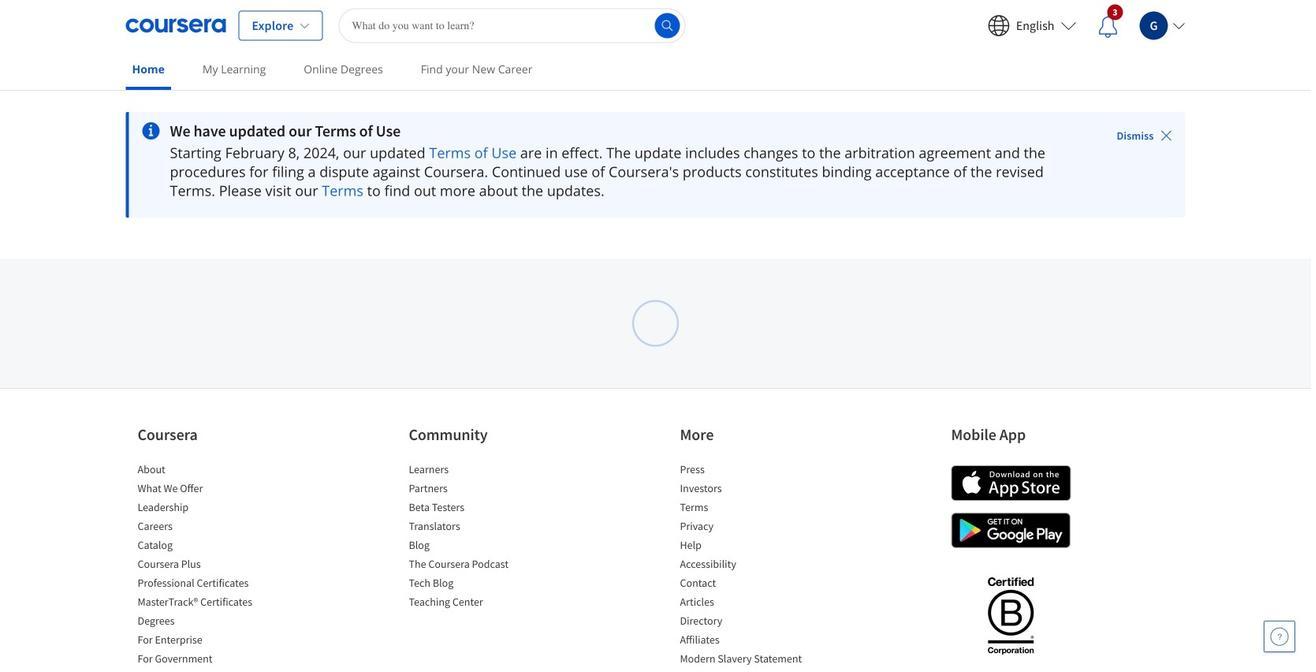 Task type: locate. For each thing, give the bounding box(es) containing it.
get it on google play image
[[952, 516, 1071, 551]]

1 horizontal spatial list
[[409, 465, 543, 616]]

0 horizontal spatial list
[[138, 465, 272, 668]]

What do you want to learn? text field
[[339, 8, 686, 43]]

list item
[[138, 465, 272, 483], [409, 465, 543, 483], [680, 465, 814, 483], [138, 483, 272, 502], [409, 483, 543, 502], [680, 483, 814, 502], [138, 502, 272, 521], [409, 502, 543, 521], [680, 502, 814, 521], [138, 521, 272, 540], [409, 521, 543, 540], [680, 521, 814, 540], [138, 540, 272, 559], [409, 540, 543, 559], [680, 540, 814, 559], [138, 559, 272, 578], [409, 559, 543, 578], [680, 559, 814, 578], [138, 578, 272, 597], [409, 578, 543, 597], [680, 578, 814, 597], [138, 597, 272, 616], [409, 597, 543, 616], [680, 597, 814, 616], [138, 616, 272, 635], [680, 616, 814, 635], [138, 635, 272, 654], [680, 635, 814, 654], [138, 654, 272, 668], [680, 654, 814, 668]]

2 list from the left
[[409, 465, 543, 616]]

download on the app store image
[[952, 468, 1071, 504]]

2 horizontal spatial list
[[680, 465, 814, 668]]

None search field
[[339, 8, 686, 43]]

list
[[138, 465, 272, 668], [409, 465, 543, 616], [680, 465, 814, 668]]

1 list from the left
[[138, 465, 272, 668]]

main content
[[0, 92, 1312, 391]]



Task type: describe. For each thing, give the bounding box(es) containing it.
information: we have updated our terms of use element
[[170, 121, 1073, 140]]

logo of certified b corporation image
[[979, 571, 1043, 666]]

3 list from the left
[[680, 465, 814, 668]]

help center image
[[1271, 627, 1289, 646]]

coursera image
[[126, 13, 226, 38]]



Task type: vqa. For each thing, say whether or not it's contained in the screenshot.
Profile photo
no



